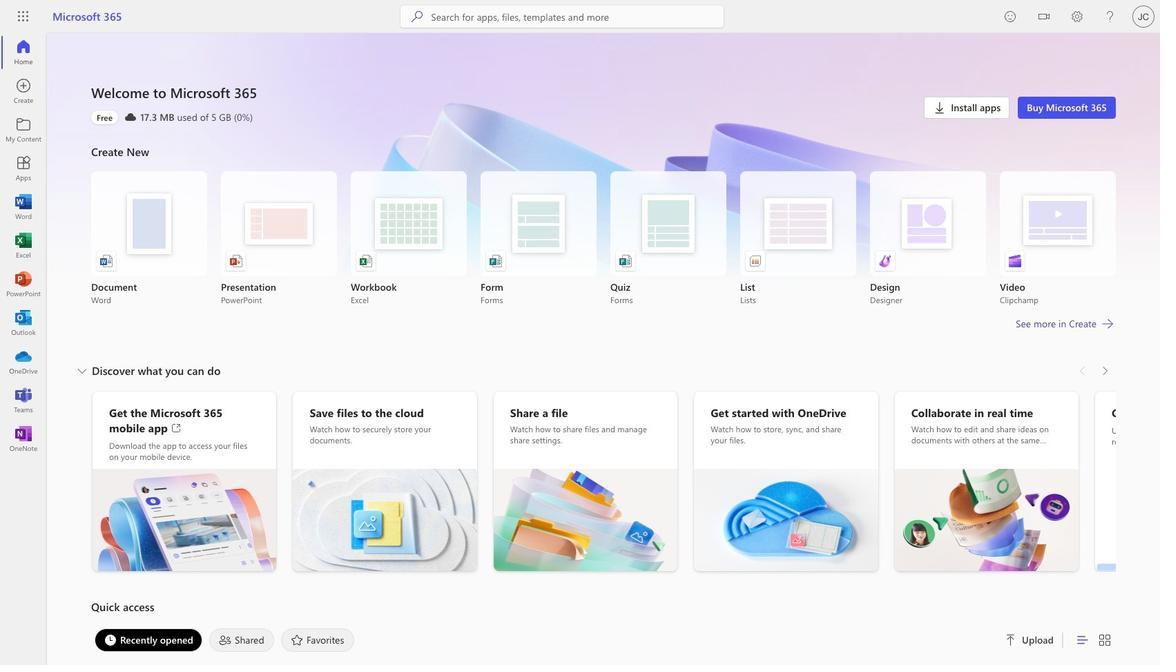 Task type: vqa. For each thing, say whether or not it's contained in the screenshot.
My Content ICON
yes



Task type: locate. For each thing, give the bounding box(es) containing it.
onenote image
[[17, 432, 30, 446]]

list
[[91, 171, 1116, 305]]

tab
[[91, 628, 206, 652], [206, 628, 278, 652], [278, 628, 358, 652]]

tab list
[[91, 625, 989, 655]]

application
[[0, 33, 1160, 665]]

powerpoint presentation image
[[229, 254, 243, 268]]

clipchamp video image
[[1008, 254, 1022, 268]]

create new element
[[91, 141, 1116, 360]]

home image
[[17, 46, 30, 59]]

banner
[[0, 0, 1160, 36]]

get the microsoft 365 mobile app image
[[93, 469, 277, 571]]

None search field
[[401, 6, 724, 28]]

designer design image
[[878, 254, 892, 268]]

designer design image
[[878, 254, 892, 268]]

next image
[[1098, 360, 1112, 382]]

Search box. Suggestions appear as you type. search field
[[431, 6, 724, 28]]

shared element
[[209, 628, 274, 652]]

word document image
[[99, 254, 113, 268]]

navigation
[[0, 33, 47, 459]]

word image
[[17, 200, 30, 214]]



Task type: describe. For each thing, give the bounding box(es) containing it.
excel image
[[17, 239, 30, 253]]

share a file image
[[494, 469, 678, 571]]

my content image
[[17, 123, 30, 137]]

2 tab from the left
[[206, 628, 278, 652]]

3 tab from the left
[[278, 628, 358, 652]]

excel workbook image
[[359, 254, 373, 268]]

forms survey image
[[489, 254, 503, 268]]

teams image
[[17, 394, 30, 407]]

outlook image
[[17, 316, 30, 330]]

save files to the cloud image
[[293, 469, 477, 571]]

get started with onedrive image
[[694, 469, 878, 571]]

powerpoint image
[[17, 278, 30, 291]]

this account doesn't have a microsoft 365 subscription. click to view your benefits. tooltip
[[91, 110, 118, 124]]

grow your business image
[[1095, 469, 1160, 571]]

favorites element
[[281, 628, 355, 652]]

recently opened element
[[95, 628, 202, 652]]

collaborate in real time image
[[895, 469, 1079, 571]]

1 tab from the left
[[91, 628, 206, 652]]

onedrive image
[[17, 355, 30, 369]]

create image
[[17, 84, 30, 98]]

new quiz image
[[619, 254, 633, 268]]

apps image
[[17, 162, 30, 175]]

lists list image
[[749, 254, 762, 268]]



